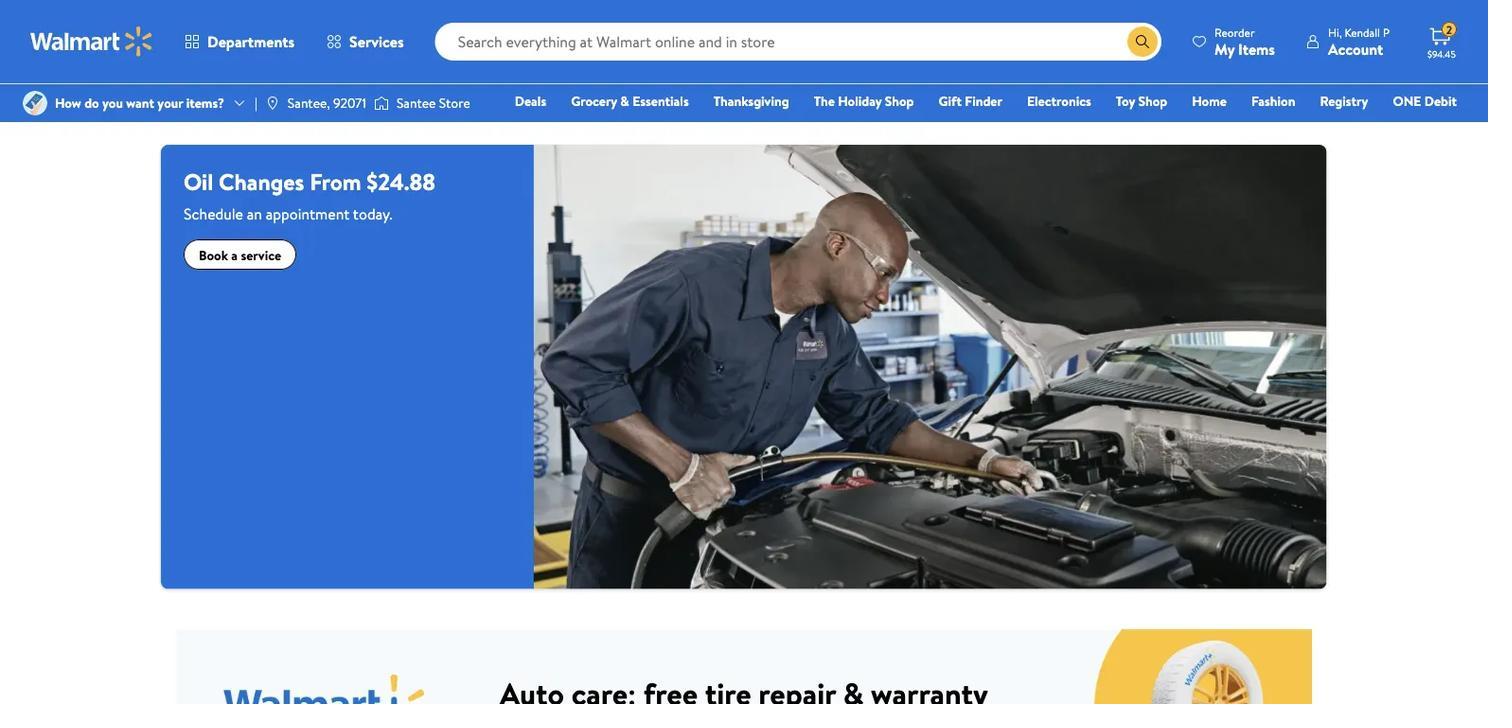 Task type: describe. For each thing, give the bounding box(es) containing it.
service
[[241, 245, 281, 264]]

p
[[1383, 24, 1390, 40]]

92071
[[333, 94, 366, 112]]

do
[[84, 94, 99, 112]]

thanksgiving
[[714, 92, 789, 110]]

one
[[1393, 92, 1421, 110]]

shop inside 'link'
[[1138, 92, 1168, 110]]

registry link
[[1312, 91, 1377, 111]]

you
[[102, 94, 123, 112]]

hi,
[[1328, 24, 1342, 40]]

walmart+ link
[[1392, 117, 1466, 138]]

$24.88
[[367, 166, 435, 197]]

1 shop from the left
[[885, 92, 914, 110]]

 image for santee store
[[374, 94, 389, 113]]

home
[[1192, 92, 1227, 110]]

my
[[1215, 38, 1235, 59]]

walmart+
[[1401, 118, 1457, 137]]

want
[[126, 94, 154, 112]]

home link
[[1184, 91, 1235, 111]]

an
[[247, 204, 262, 224]]

book a service
[[199, 245, 281, 264]]

grocery & essentials
[[571, 92, 689, 110]]

services button
[[311, 19, 420, 64]]

gift finder link
[[930, 91, 1011, 111]]

items?
[[186, 94, 224, 112]]

account
[[1328, 38, 1383, 59]]

deals link
[[506, 91, 555, 111]]

grocery & essentials link
[[563, 91, 697, 111]]

reorder my items
[[1215, 24, 1275, 59]]

book
[[199, 245, 228, 264]]

thanksgiving link
[[705, 91, 798, 111]]

essentials
[[633, 92, 689, 110]]

santee store
[[397, 94, 470, 112]]

items
[[1238, 38, 1275, 59]]

Walmart Site-Wide search field
[[435, 23, 1162, 61]]

a
[[231, 245, 238, 264]]

fashion
[[1252, 92, 1295, 110]]

the holiday shop
[[814, 92, 914, 110]]

$94.45
[[1428, 47, 1456, 60]]

kendall
[[1345, 24, 1380, 40]]



Task type: vqa. For each thing, say whether or not it's contained in the screenshot.
the right  icon
yes



Task type: locate. For each thing, give the bounding box(es) containing it.
oil changes from $24.88 schedule an appointment today.
[[184, 166, 435, 224]]

2
[[1446, 21, 1452, 38]]

santee, 92071
[[288, 94, 366, 112]]

the
[[814, 92, 835, 110]]

electronics link
[[1019, 91, 1100, 111]]

2 shop from the left
[[1138, 92, 1168, 110]]

 image
[[23, 91, 47, 116]]

registry
[[1320, 92, 1368, 110]]

 image right |
[[265, 96, 280, 111]]

walmart image
[[30, 27, 153, 57]]

 image for santee, 92071
[[265, 96, 280, 111]]

how do you want your items?
[[55, 94, 224, 112]]

appointment
[[266, 204, 350, 224]]

free tire repair & warranty image
[[176, 627, 1312, 704]]

schedule
[[184, 204, 243, 224]]

santee,
[[288, 94, 330, 112]]

holiday
[[838, 92, 882, 110]]

book a service link
[[184, 240, 296, 270]]

from
[[310, 166, 361, 197]]

toy
[[1116, 92, 1135, 110]]

how
[[55, 94, 81, 112]]

 image
[[374, 94, 389, 113], [265, 96, 280, 111]]

toy shop
[[1116, 92, 1168, 110]]

santee
[[397, 94, 436, 112]]

services
[[349, 31, 404, 52]]

finder
[[965, 92, 1003, 110]]

hi, kendall p account
[[1328, 24, 1390, 59]]

0 horizontal spatial  image
[[265, 96, 280, 111]]

reorder
[[1215, 24, 1255, 40]]

gift finder
[[939, 92, 1003, 110]]

one debit link
[[1384, 91, 1466, 111]]

Search search field
[[435, 23, 1162, 61]]

toy shop link
[[1108, 91, 1176, 111]]

1 horizontal spatial shop
[[1138, 92, 1168, 110]]

departments
[[207, 31, 295, 52]]

departments button
[[169, 19, 311, 64]]

store
[[439, 94, 470, 112]]

0 horizontal spatial shop
[[885, 92, 914, 110]]

gift
[[939, 92, 962, 110]]

fashion link
[[1243, 91, 1304, 111]]

shop
[[885, 92, 914, 110], [1138, 92, 1168, 110]]

deals
[[515, 92, 546, 110]]

electronics
[[1027, 92, 1091, 110]]

today.
[[353, 204, 393, 224]]

 image right 92071
[[374, 94, 389, 113]]

&
[[620, 92, 629, 110]]

1 horizontal spatial  image
[[374, 94, 389, 113]]

search icon image
[[1135, 34, 1150, 49]]

grocery
[[571, 92, 617, 110]]

the holiday shop link
[[805, 91, 923, 111]]

debit
[[1425, 92, 1457, 110]]

your
[[157, 94, 183, 112]]

changes
[[219, 166, 304, 197]]

|
[[255, 94, 257, 112]]

shop right holiday
[[885, 92, 914, 110]]

one debit walmart+
[[1393, 92, 1457, 137]]

oil
[[184, 166, 213, 197]]

shop right toy
[[1138, 92, 1168, 110]]



